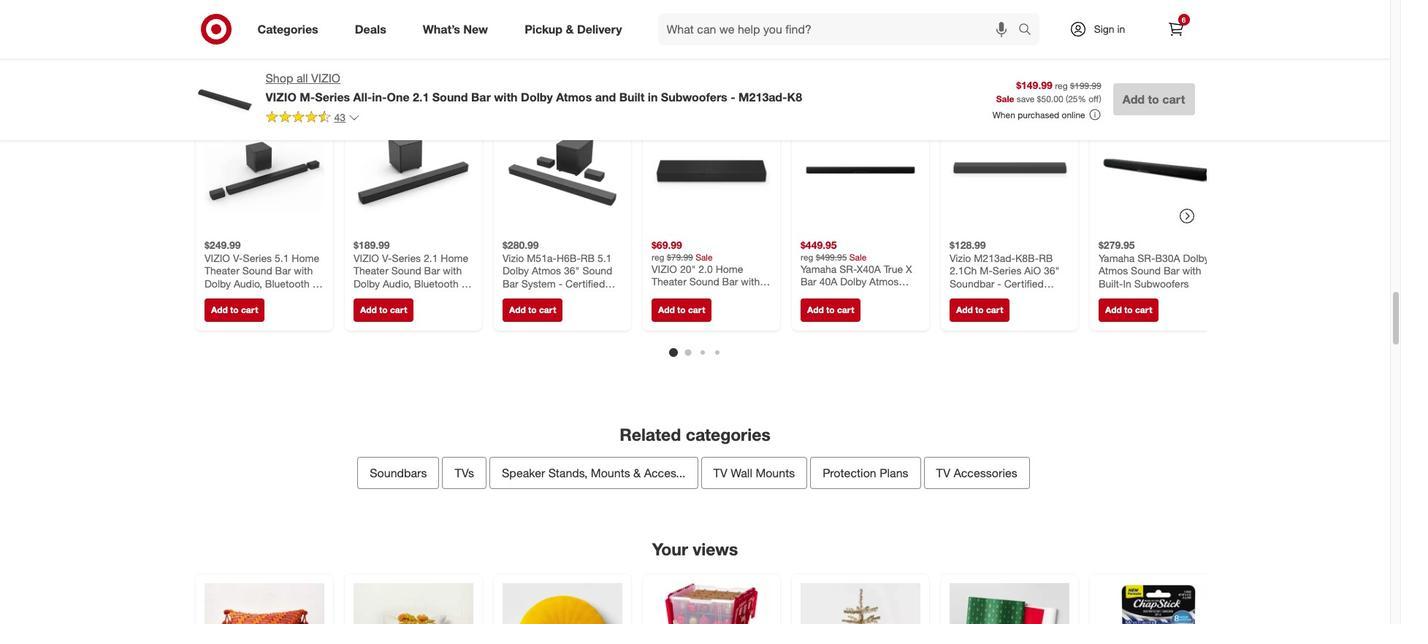 Task type: describe. For each thing, give the bounding box(es) containing it.
& inside "link"
[[566, 22, 574, 36]]

with inside '$249.99 vizio v-series 5.1 home theater sound bar with dolby audio, bluetooth - v51-h6'
[[294, 265, 313, 277]]

cart for $280.99 vizio m51a-h6b-rb 5.1 dolby atmos 36" sound bar system - certified refurbished
[[539, 305, 556, 316]]

to for $69.99 reg $79.99 sale vizio 20" 2.0 home theater sound bar with integrated deep bass (sb2020n)
[[677, 305, 686, 316]]

sr- inside $449.95 reg $499.95 sale yamaha sr-x40a true x bar 40a dolby atmos soundbar with built-in subwoofers
[[840, 263, 857, 275]]

acces...
[[644, 466, 686, 481]]

deep
[[701, 288, 726, 301]]

floral watering pitcher square throw pillow with tassels - opalhouse™ designed with jungalow™ image
[[353, 584, 473, 625]]

$69.99
[[652, 239, 682, 252]]

cart for $249.99 vizio v-series 5.1 home theater sound bar with dolby audio, bluetooth - v51-h6
[[241, 305, 258, 316]]

views
[[693, 539, 738, 560]]

sponsored
[[1164, 40, 1207, 51]]

$
[[1038, 94, 1042, 105]]

add to cart button for $69.99 reg $79.99 sale vizio 20" 2.0 home theater sound bar with integrated deep bass (sb2020n)
[[652, 299, 712, 322]]

tv wall mounts link
[[701, 457, 808, 490]]

v21-
[[353, 290, 375, 303]]

categories
[[258, 22, 318, 36]]

$79.99
[[667, 252, 693, 263]]

with inside $279.95 yamaha sr-b30a dolby atmos sound bar with built-in subwoofers
[[1183, 265, 1202, 277]]

refurbished inside $280.99 vizio m51a-h6b-rb 5.1 dolby atmos 36" sound bar system - certified refurbished
[[502, 290, 558, 303]]

m51a-
[[527, 252, 556, 264]]

v51-
[[204, 290, 226, 303]]

new
[[464, 22, 488, 36]]

audio, for h8
[[383, 278, 411, 290]]

advertisement region
[[184, 0, 1207, 39]]

search button
[[1012, 13, 1047, 48]]

all
[[297, 71, 308, 86]]

built
[[620, 90, 645, 104]]

$189.99
[[353, 239, 390, 252]]

add to cart for $69.99 reg $79.99 sale vizio 20" 2.0 home theater sound bar with integrated deep bass (sb2020n)
[[658, 305, 705, 316]]

$249.99
[[204, 239, 241, 252]]

sound inside shop all vizio vizio m-series all-in-one 2.1 sound bar with dolby atmos and built in subwoofers - m213ad-k8
[[432, 90, 468, 104]]

add to cart button for $128.99 vizio m213ad-k8b-rb 2.1ch m-series aio 36" soundbar - certified refurbished
[[950, 299, 1010, 322]]

what's new
[[423, 22, 488, 36]]

tv accessories link
[[924, 457, 1030, 490]]

refurbished inside $128.99 vizio m213ad-k8b-rb 2.1ch m-series aio 36" soundbar - certified refurbished
[[950, 290, 1005, 303]]

(sb2020n)
[[652, 301, 699, 314]]

mounts for stands,
[[591, 466, 630, 481]]

0 vertical spatial in
[[1118, 23, 1126, 35]]

k8b-
[[1015, 252, 1039, 264]]

$128.99 vizio m213ad-k8b-rb 2.1ch m-series aio 36" soundbar - certified refurbished
[[950, 239, 1060, 303]]

k8
[[788, 90, 803, 104]]

add to cart for $249.99 vizio v-series 5.1 home theater sound bar with dolby audio, bluetooth - v51-h6
[[211, 305, 258, 316]]

bar inside $280.99 vizio m51a-h6b-rb 5.1 dolby atmos 36" sound bar system - certified refurbished
[[502, 278, 518, 290]]

integrated
[[652, 288, 698, 301]]

atmos inside $280.99 vizio m51a-h6b-rb 5.1 dolby atmos 36" sound bar system - certified refurbished
[[532, 265, 561, 277]]

- inside the "$189.99 vizio v-series 2.1 home theater sound bar with dolby audio, bluetooth - v21-h8"
[[461, 278, 465, 290]]

iris usa ornament storage box, plastic organization container bin, clear/red image
[[652, 584, 771, 625]]

in-
[[372, 90, 387, 104]]

h8
[[375, 290, 388, 303]]

(
[[1066, 94, 1069, 105]]

plans
[[880, 466, 909, 481]]

chapstick moisturizing lip balm - original with spf 12 - 3ct/0.45oz image
[[1099, 584, 1219, 625]]

36" inside $128.99 vizio m213ad-k8b-rb 2.1ch m-series aio 36" soundbar - certified refurbished
[[1044, 265, 1060, 277]]

audio, for h6
[[233, 278, 262, 290]]

tv wall mounts
[[714, 466, 795, 481]]

speaker stands, mounts & acces...
[[502, 466, 686, 481]]

to for $249.99 vizio v-series 5.1 home theater sound bar with dolby audio, bluetooth - v51-h6
[[230, 305, 238, 316]]

vizio m51a-h6b-rb 5.1 dolby atmos 36" sound bar system - certified refurbished image
[[502, 111, 622, 230]]

speaker stands, mounts & acces... link
[[490, 457, 698, 490]]

with inside shop all vizio vizio m-series all-in-one 2.1 sound bar with dolby atmos and built in subwoofers - m213ad-k8
[[494, 90, 518, 104]]

pickup
[[525, 22, 563, 36]]

reg for $69.99
[[652, 252, 664, 263]]

24" unlit tinsel mini artificial christmas tree champagne gold - wondershop™ image
[[801, 584, 920, 625]]

vizio for vizio m213ad-k8b-rb 2.1ch m-series aio 36" soundbar - certified refurbished
[[950, 252, 971, 264]]

add to cart for $279.95 yamaha sr-b30a dolby atmos sound bar with built-in subwoofers
[[1105, 305, 1152, 316]]

add to cart for $280.99 vizio m51a-h6b-rb 5.1 dolby atmos 36" sound bar system - certified refurbished
[[509, 305, 556, 316]]

- inside '$249.99 vizio v-series 5.1 home theater sound bar with dolby audio, bluetooth - v51-h6'
[[312, 278, 316, 290]]

to for $449.95 reg $499.95 sale yamaha sr-x40a true x bar 40a dolby atmos soundbar with built-in subwoofers
[[826, 305, 835, 316]]

cart for $69.99 reg $79.99 sale vizio 20" 2.0 home theater sound bar with integrated deep bass (sb2020n)
[[688, 305, 705, 316]]

43 link
[[266, 110, 360, 127]]

$279.95
[[1099, 239, 1135, 252]]

sr- inside $279.95 yamaha sr-b30a dolby atmos sound bar with built-in subwoofers
[[1138, 252, 1155, 264]]

add to cart button for $249.99 vizio v-series 5.1 home theater sound bar with dolby audio, bluetooth - v51-h6
[[204, 299, 264, 322]]

tv for tv wall mounts
[[714, 466, 728, 481]]

your
[[652, 539, 688, 560]]

$449.95
[[801, 239, 837, 252]]

add for $249.99 vizio v-series 5.1 home theater sound bar with dolby audio, bluetooth - v51-h6
[[211, 305, 227, 316]]

m213ad- inside $128.99 vizio m213ad-k8b-rb 2.1ch m-series aio 36" soundbar - certified refurbished
[[974, 252, 1016, 264]]

$280.99
[[502, 239, 539, 252]]

theater inside '$69.99 reg $79.99 sale vizio 20" 2.0 home theater sound bar with integrated deep bass (sb2020n)'
[[652, 276, 687, 288]]

6 link
[[1160, 13, 1192, 45]]

add to cart button for $280.99 vizio m51a-h6b-rb 5.1 dolby atmos 36" sound bar system - certified refurbished
[[502, 299, 563, 322]]

)
[[1100, 94, 1102, 105]]

aio
[[1024, 265, 1041, 277]]

home for vizio v-series 2.1 home theater sound bar with dolby audio, bluetooth - v21-h8
[[441, 252, 468, 264]]

30ct christmas tissue paper red/green - wondershop™ image
[[950, 584, 1070, 625]]

to for $279.95 yamaha sr-b30a dolby atmos sound bar with built-in subwoofers
[[1124, 305, 1133, 316]]

50.00
[[1042, 94, 1064, 105]]

series inside '$249.99 vizio v-series 5.1 home theater sound bar with dolby audio, bluetooth - v51-h6'
[[243, 252, 272, 264]]

deals
[[355, 22, 386, 36]]

atmos inside $449.95 reg $499.95 sale yamaha sr-x40a true x bar 40a dolby atmos soundbar with built-in subwoofers
[[869, 276, 899, 288]]

cart down "sponsored"
[[1163, 92, 1186, 107]]

save
[[1017, 94, 1035, 105]]

$499.95
[[816, 252, 847, 263]]

sign in
[[1095, 23, 1126, 35]]

categories link
[[245, 13, 337, 45]]

sound inside the "$189.99 vizio v-series 2.1 home theater sound bar with dolby audio, bluetooth - v21-h8"
[[391, 265, 421, 277]]

bass
[[729, 288, 751, 301]]

m- inside $128.99 vizio m213ad-k8b-rb 2.1ch m-series aio 36" soundbar - certified refurbished
[[980, 265, 993, 277]]

accessories
[[954, 466, 1018, 481]]

soundbar inside $449.95 reg $499.95 sale yamaha sr-x40a true x bar 40a dolby atmos soundbar with built-in subwoofers
[[801, 288, 846, 301]]

sale for 20"
[[695, 252, 713, 263]]

tv accessories
[[937, 466, 1018, 481]]

atmos inside $279.95 yamaha sr-b30a dolby atmos sound bar with built-in subwoofers
[[1099, 265, 1128, 277]]

certified inside $128.99 vizio m213ad-k8b-rb 2.1ch m-series aio 36" soundbar - certified refurbished
[[1004, 278, 1044, 290]]

all-
[[353, 90, 372, 104]]

43
[[334, 111, 346, 123]]

x
[[906, 263, 912, 275]]

certified inside $280.99 vizio m51a-h6b-rb 5.1 dolby atmos 36" sound bar system - certified refurbished
[[565, 278, 605, 290]]

true
[[884, 263, 903, 275]]

2.0
[[699, 263, 713, 275]]

vizio 20" 2.0 home theater sound bar with integrated deep bass (sb2020n) image
[[652, 111, 771, 230]]

2.1 inside the "$189.99 vizio v-series 2.1 home theater sound bar with dolby audio, bluetooth - v21-h8"
[[424, 252, 438, 264]]

theater for h6
[[204, 265, 239, 277]]

quilted velvet round throw pillow - opalhouse™ image
[[502, 584, 622, 625]]

shop
[[266, 71, 293, 86]]

add to cart button right the )
[[1114, 83, 1195, 115]]

25
[[1069, 94, 1078, 105]]

$69.99 reg $79.99 sale vizio 20" 2.0 home theater sound bar with integrated deep bass (sb2020n)
[[652, 239, 760, 314]]

5.1 inside '$249.99 vizio v-series 5.1 home theater sound bar with dolby audio, bluetooth - v51-h6'
[[274, 252, 289, 264]]

protection plans
[[823, 466, 909, 481]]

soundbars link
[[358, 457, 440, 490]]

$279.95 yamaha sr-b30a dolby atmos sound bar with built-in subwoofers
[[1099, 239, 1210, 290]]

series inside $128.99 vizio m213ad-k8b-rb 2.1ch m-series aio 36" soundbar - certified refurbished
[[993, 265, 1022, 277]]

1 horizontal spatial &
[[634, 466, 641, 481]]

what's
[[423, 22, 460, 36]]

sale for $
[[997, 94, 1015, 105]]

add to cart for $449.95 reg $499.95 sale yamaha sr-x40a true x bar 40a dolby atmos soundbar with built-in subwoofers
[[807, 305, 854, 316]]

2.1ch
[[950, 265, 977, 277]]

dolby inside '$249.99 vizio v-series 5.1 home theater sound bar with dolby audio, bluetooth - v51-h6'
[[204, 278, 231, 290]]

protection plans link
[[811, 457, 921, 490]]

v- for $249.99
[[233, 252, 243, 264]]

one
[[387, 90, 410, 104]]

tvs link
[[442, 457, 487, 490]]

built- inside $449.95 reg $499.95 sale yamaha sr-x40a true x bar 40a dolby atmos soundbar with built-in subwoofers
[[870, 288, 895, 301]]

h6
[[226, 290, 239, 303]]

when purchased online
[[993, 109, 1086, 120]]

sound inside '$69.99 reg $79.99 sale vizio 20" 2.0 home theater sound bar with integrated deep bass (sb2020n)'
[[689, 276, 719, 288]]

reg for $449.95
[[801, 252, 813, 263]]

with inside $449.95 reg $499.95 sale yamaha sr-x40a true x bar 40a dolby atmos soundbar with built-in subwoofers
[[848, 288, 867, 301]]

add to cart for $189.99 vizio v-series 2.1 home theater sound bar with dolby audio, bluetooth - v21-h8
[[360, 305, 407, 316]]

image of vizio m-series all-in-one 2.1 sound bar with dolby atmos and built in subwoofers - m213ad-k8 image
[[195, 70, 254, 129]]

search
[[1012, 23, 1047, 38]]

cart for $449.95 reg $499.95 sale yamaha sr-x40a true x bar 40a dolby atmos soundbar with built-in subwoofers
[[837, 305, 854, 316]]

bar inside the "$189.99 vizio v-series 2.1 home theater sound bar with dolby audio, bluetooth - v21-h8"
[[424, 265, 440, 277]]

cart for $279.95 yamaha sr-b30a dolby atmos sound bar with built-in subwoofers
[[1135, 305, 1152, 316]]

sound inside $280.99 vizio m51a-h6b-rb 5.1 dolby atmos 36" sound bar system - certified refurbished
[[582, 265, 612, 277]]

What can we help you find? suggestions appear below search field
[[658, 13, 1022, 45]]



Task type: vqa. For each thing, say whether or not it's contained in the screenshot.
$280.99 Vizio M51a-H6B-RB 5.1 Dolby Atmos 36" Sound Bar System - Certified Refurbished
yes



Task type: locate. For each thing, give the bounding box(es) containing it.
cart down deep
[[688, 305, 705, 316]]

purchased
[[1018, 109, 1060, 120]]

v- down $249.99 at the left of the page
[[233, 252, 243, 264]]

2 36" from the left
[[1044, 265, 1060, 277]]

built- down $279.95
[[1099, 278, 1123, 290]]

2 tv from the left
[[937, 466, 951, 481]]

in
[[1123, 278, 1132, 290]]

&
[[566, 22, 574, 36], [634, 466, 641, 481]]

sale for sr-
[[849, 252, 867, 263]]

1 horizontal spatial certified
[[1004, 278, 1044, 290]]

v- inside '$249.99 vizio v-series 5.1 home theater sound bar with dolby audio, bluetooth - v51-h6'
[[233, 252, 243, 264]]

$149.99 reg $199.99 sale save $ 50.00 ( 25 % off )
[[997, 79, 1102, 105]]

1 horizontal spatial subwoofers
[[801, 301, 855, 314]]

1 horizontal spatial v-
[[382, 252, 392, 264]]

2 rb from the left
[[1039, 252, 1053, 264]]

2 vertical spatial in
[[895, 288, 903, 301]]

theater for h8
[[353, 265, 388, 277]]

2.1
[[413, 90, 429, 104], [424, 252, 438, 264]]

0 horizontal spatial theater
[[204, 265, 239, 277]]

0 vertical spatial 2.1
[[413, 90, 429, 104]]

dolby down "pickup"
[[521, 90, 553, 104]]

certified
[[565, 278, 605, 290], [1004, 278, 1044, 290]]

0 horizontal spatial tv
[[714, 466, 728, 481]]

to down h8
[[379, 305, 387, 316]]

2 certified from the left
[[1004, 278, 1044, 290]]

add to cart button down $189.99
[[353, 299, 414, 322]]

add to cart down h6
[[211, 305, 258, 316]]

reg down $69.99
[[652, 252, 664, 263]]

add down v21-
[[360, 305, 377, 316]]

0 horizontal spatial subwoofers
[[661, 90, 728, 104]]

1 horizontal spatial built-
[[1099, 278, 1123, 290]]

cart down $279.95 yamaha sr-b30a dolby atmos sound bar with built-in subwoofers
[[1135, 305, 1152, 316]]

bluetooth
[[265, 278, 309, 290], [414, 278, 458, 290]]

rb for sound
[[581, 252, 595, 264]]

yamaha sr-x40a true x bar 40a dolby atmos soundbar with built-in subwoofers image
[[801, 111, 920, 230]]

in inside shop all vizio vizio m-series all-in-one 2.1 sound bar with dolby atmos and built in subwoofers - m213ad-k8
[[648, 90, 658, 104]]

bluetooth for 5.1
[[265, 278, 309, 290]]

1 rb from the left
[[581, 252, 595, 264]]

add to cart down 40a
[[807, 305, 854, 316]]

rb for 36"
[[1039, 252, 1053, 264]]

0 horizontal spatial yamaha
[[801, 263, 837, 275]]

yamaha
[[1099, 252, 1135, 264], [801, 263, 837, 275]]

- inside shop all vizio vizio m-series all-in-one 2.1 sound bar with dolby atmos and built in subwoofers - m213ad-k8
[[731, 90, 736, 104]]

%
[[1078, 94, 1087, 105]]

atmos inside shop all vizio vizio m-series all-in-one 2.1 sound bar with dolby atmos and built in subwoofers - m213ad-k8
[[556, 90, 592, 104]]

0 horizontal spatial &
[[566, 22, 574, 36]]

1 tv from the left
[[714, 466, 728, 481]]

certified down h6b-
[[565, 278, 605, 290]]

reg inside $449.95 reg $499.95 sale yamaha sr-x40a true x bar 40a dolby atmos soundbar with built-in subwoofers
[[801, 252, 813, 263]]

add for $69.99 reg $79.99 sale vizio 20" 2.0 home theater sound bar with integrated deep bass (sb2020n)
[[658, 305, 675, 316]]

vizio down $249.99 at the left of the page
[[204, 252, 230, 264]]

- inside $280.99 vizio m51a-h6b-rb 5.1 dolby atmos 36" sound bar system - certified refurbished
[[558, 278, 562, 290]]

with inside '$69.99 reg $79.99 sale vizio 20" 2.0 home theater sound bar with integrated deep bass (sb2020n)'
[[741, 276, 760, 288]]

cart down system
[[539, 305, 556, 316]]

speaker
[[502, 466, 546, 481]]

vizio
[[311, 71, 341, 86], [266, 90, 297, 104], [204, 252, 230, 264], [353, 252, 379, 264], [652, 263, 677, 275]]

0 horizontal spatial audio,
[[233, 278, 262, 290]]

dolby inside $279.95 yamaha sr-b30a dolby atmos sound bar with built-in subwoofers
[[1183, 252, 1210, 264]]

0 horizontal spatial 36"
[[564, 265, 580, 277]]

vizio m213ad-k8b-rb 2.1ch m-series aio 36" soundbar - certified refurbished image
[[950, 111, 1070, 230]]

v- for $189.99
[[382, 252, 392, 264]]

2.1 inside shop all vizio vizio m-series all-in-one 2.1 sound bar with dolby atmos and built in subwoofers - m213ad-k8
[[413, 90, 429, 104]]

theater inside '$249.99 vizio v-series 5.1 home theater sound bar with dolby audio, bluetooth - v51-h6'
[[204, 265, 239, 277]]

mounts inside speaker stands, mounts & acces... link
[[591, 466, 630, 481]]

subwoofers inside $449.95 reg $499.95 sale yamaha sr-x40a true x bar 40a dolby atmos soundbar with built-in subwoofers
[[801, 301, 855, 314]]

theater inside the "$189.99 vizio v-series 2.1 home theater sound bar with dolby audio, bluetooth - v21-h8"
[[353, 265, 388, 277]]

audio, inside '$249.99 vizio v-series 5.1 home theater sound bar with dolby audio, bluetooth - v51-h6'
[[233, 278, 262, 290]]

6
[[1182, 15, 1186, 24]]

vizio inside '$69.99 reg $79.99 sale vizio 20" 2.0 home theater sound bar with integrated deep bass (sb2020n)'
[[652, 263, 677, 275]]

1 horizontal spatial reg
[[801, 252, 813, 263]]

built- inside $279.95 yamaha sr-b30a dolby atmos sound bar with built-in subwoofers
[[1099, 278, 1123, 290]]

1 horizontal spatial m-
[[980, 265, 993, 277]]

2 vizio from the left
[[950, 252, 971, 264]]

add to cart button for $279.95 yamaha sr-b30a dolby atmos sound bar with built-in subwoofers
[[1099, 299, 1159, 322]]

sale right $79.99
[[695, 252, 713, 263]]

stands,
[[549, 466, 588, 481]]

1 mounts from the left
[[591, 466, 630, 481]]

soundbar inside $128.99 vizio m213ad-k8b-rb 2.1ch m-series aio 36" soundbar - certified refurbished
[[950, 278, 995, 290]]

1 vertical spatial 2.1
[[424, 252, 438, 264]]

atmos up in
[[1099, 265, 1128, 277]]

sale right $499.95
[[849, 252, 867, 263]]

0 vertical spatial subwoofers
[[661, 90, 728, 104]]

sound inside $279.95 yamaha sr-b30a dolby atmos sound bar with built-in subwoofers
[[1131, 265, 1161, 277]]

2 bluetooth from the left
[[414, 278, 458, 290]]

1 horizontal spatial home
[[441, 252, 468, 264]]

1 refurbished from the left
[[502, 290, 558, 303]]

reg inside '$69.99 reg $79.99 sale vizio 20" 2.0 home theater sound bar with integrated deep bass (sb2020n)'
[[652, 252, 664, 263]]

dolby inside shop all vizio vizio m-series all-in-one 2.1 sound bar with dolby atmos and built in subwoofers - m213ad-k8
[[521, 90, 553, 104]]

1 horizontal spatial vizio
[[950, 252, 971, 264]]

1 vertical spatial &
[[634, 466, 641, 481]]

dolby
[[521, 90, 553, 104], [1183, 252, 1210, 264], [502, 265, 529, 277], [840, 276, 867, 288], [204, 278, 231, 290], [353, 278, 380, 290]]

add to cart right the )
[[1123, 92, 1186, 107]]

your views
[[652, 539, 738, 560]]

tv left wall
[[714, 466, 728, 481]]

add down $279.95 yamaha sr-b30a dolby atmos sound bar with built-in subwoofers
[[1105, 305, 1122, 316]]

0 horizontal spatial mounts
[[591, 466, 630, 481]]

$280.99 vizio m51a-h6b-rb 5.1 dolby atmos 36" sound bar system - certified refurbished
[[502, 239, 612, 303]]

add for $189.99 vizio v-series 2.1 home theater sound bar with dolby audio, bluetooth - v21-h8
[[360, 305, 377, 316]]

2 horizontal spatial sale
[[997, 94, 1015, 105]]

soundbar down 40a
[[801, 288, 846, 301]]

rb up aio
[[1039, 252, 1053, 264]]

sign in link
[[1057, 13, 1149, 45]]

audio, up h8
[[383, 278, 411, 290]]

reg inside $149.99 reg $199.99 sale save $ 50.00 ( 25 % off )
[[1055, 80, 1068, 91]]

2 horizontal spatial theater
[[652, 276, 687, 288]]

dolby up the "v51-"
[[204, 278, 231, 290]]

rb inside $280.99 vizio m51a-h6b-rb 5.1 dolby atmos 36" sound bar system - certified refurbished
[[581, 252, 595, 264]]

series inside the "$189.99 vizio v-series 2.1 home theater sound bar with dolby audio, bluetooth - v21-h8"
[[392, 252, 421, 264]]

1 36" from the left
[[564, 265, 580, 277]]

bar inside '$249.99 vizio v-series 5.1 home theater sound bar with dolby audio, bluetooth - v51-h6'
[[275, 265, 291, 277]]

add to cart button down $249.99 at the left of the page
[[204, 299, 264, 322]]

add to cart button for $449.95 reg $499.95 sale yamaha sr-x40a true x bar 40a dolby atmos soundbar with built-in subwoofers
[[801, 299, 861, 322]]

add to cart down 2.1ch
[[956, 305, 1003, 316]]

cart down '$249.99 vizio v-series 5.1 home theater sound bar with dolby audio, bluetooth - v51-h6'
[[241, 305, 258, 316]]

-
[[731, 90, 736, 104], [312, 278, 316, 290], [461, 278, 465, 290], [558, 278, 562, 290], [997, 278, 1001, 290]]

sale inside '$69.99 reg $79.99 sale vizio 20" 2.0 home theater sound bar with integrated deep bass (sb2020n)'
[[695, 252, 713, 263]]

yamaha inside $449.95 reg $499.95 sale yamaha sr-x40a true x bar 40a dolby atmos soundbar with built-in subwoofers
[[801, 263, 837, 275]]

m- right 2.1ch
[[980, 265, 993, 277]]

to right the )
[[1149, 92, 1160, 107]]

add for $280.99 vizio m51a-h6b-rb 5.1 dolby atmos 36" sound bar system - certified refurbished
[[509, 305, 526, 316]]

5.1 inside $280.99 vizio m51a-h6b-rb 5.1 dolby atmos 36" sound bar system - certified refurbished
[[597, 252, 612, 264]]

$189.99 vizio v-series 2.1 home theater sound bar with dolby audio, bluetooth - v21-h8
[[353, 239, 468, 303]]

to down 2.1ch
[[975, 305, 984, 316]]

dolby down x40a
[[840, 276, 867, 288]]

add to cart down in
[[1105, 305, 1152, 316]]

subwoofers down b30a
[[1134, 278, 1189, 290]]

0 horizontal spatial v-
[[233, 252, 243, 264]]

m- inside shop all vizio vizio m-series all-in-one 2.1 sound bar with dolby atmos and built in subwoofers - m213ad-k8
[[300, 90, 315, 104]]

in right sign
[[1118, 23, 1126, 35]]

vizio up 2.1ch
[[950, 252, 971, 264]]

1 vertical spatial m213ad-
[[974, 252, 1016, 264]]

1 horizontal spatial refurbished
[[950, 290, 1005, 303]]

rb right m51a-
[[581, 252, 595, 264]]

refurbished down system
[[502, 290, 558, 303]]

$199.99
[[1071, 80, 1102, 91]]

add for $279.95 yamaha sr-b30a dolby atmos sound bar with built-in subwoofers
[[1105, 305, 1122, 316]]

to down h6
[[230, 305, 238, 316]]

dolby down "$280.99"
[[502, 265, 529, 277]]

subwoofers down 40a
[[801, 301, 855, 314]]

bluetooth inside the "$189.99 vizio v-series 2.1 home theater sound bar with dolby audio, bluetooth - v21-h8"
[[414, 278, 458, 290]]

tv for tv accessories
[[937, 466, 951, 481]]

yamaha down $279.95
[[1099, 252, 1135, 264]]

soundbars
[[370, 466, 427, 481]]

1 horizontal spatial mounts
[[756, 466, 795, 481]]

related categories
[[620, 425, 771, 445]]

to down 40a
[[826, 305, 835, 316]]

sale
[[997, 94, 1015, 105], [695, 252, 713, 263], [849, 252, 867, 263]]

built- down true
[[870, 288, 895, 301]]

sr-
[[1138, 252, 1155, 264], [840, 263, 857, 275]]

add down integrated
[[658, 305, 675, 316]]

0 horizontal spatial m213ad-
[[739, 90, 788, 104]]

1 horizontal spatial yamaha
[[1099, 252, 1135, 264]]

h6b-
[[556, 252, 581, 264]]

bar inside $279.95 yamaha sr-b30a dolby atmos sound bar with built-in subwoofers
[[1164, 265, 1180, 277]]

theater down $249.99 at the left of the page
[[204, 265, 239, 277]]

rb inside $128.99 vizio m213ad-k8b-rb 2.1ch m-series aio 36" soundbar - certified refurbished
[[1039, 252, 1053, 264]]

0 horizontal spatial vizio
[[502, 252, 524, 264]]

0 horizontal spatial sr-
[[840, 263, 857, 275]]

bluetooth inside '$249.99 vizio v-series 5.1 home theater sound bar with dolby audio, bluetooth - v51-h6'
[[265, 278, 309, 290]]

bluetooth for 2.1
[[414, 278, 458, 290]]

audio, inside the "$189.99 vizio v-series 2.1 home theater sound bar with dolby audio, bluetooth - v21-h8"
[[383, 278, 411, 290]]

bar inside $449.95 reg $499.95 sale yamaha sr-x40a true x bar 40a dolby atmos soundbar with built-in subwoofers
[[801, 276, 817, 288]]

1 vertical spatial subwoofers
[[1134, 278, 1189, 290]]

$128.99
[[950, 239, 986, 252]]

subwoofers right the "built"
[[661, 90, 728, 104]]

audio, up h6
[[233, 278, 262, 290]]

vizio down "$280.99"
[[502, 252, 524, 264]]

series inside shop all vizio vizio m-series all-in-one 2.1 sound bar with dolby atmos and built in subwoofers - m213ad-k8
[[315, 90, 350, 104]]

1 audio, from the left
[[233, 278, 262, 290]]

subwoofers inside $279.95 yamaha sr-b30a dolby atmos sound bar with built-in subwoofers
[[1134, 278, 1189, 290]]

to
[[1149, 92, 1160, 107], [230, 305, 238, 316], [379, 305, 387, 316], [528, 305, 537, 316], [677, 305, 686, 316], [826, 305, 835, 316], [975, 305, 984, 316], [1124, 305, 1133, 316]]

add to cart down h8
[[360, 305, 407, 316]]

2 horizontal spatial reg
[[1055, 80, 1068, 91]]

2 audio, from the left
[[383, 278, 411, 290]]

pickup & delivery link
[[512, 13, 641, 45]]

add for $128.99 vizio m213ad-k8b-rb 2.1ch m-series aio 36" soundbar - certified refurbished
[[956, 305, 973, 316]]

to down in
[[1124, 305, 1133, 316]]

to down system
[[528, 305, 537, 316]]

sound inside '$249.99 vizio v-series 5.1 home theater sound bar with dolby audio, bluetooth - v51-h6'
[[242, 265, 272, 277]]

in inside $449.95 reg $499.95 sale yamaha sr-x40a true x bar 40a dolby atmos soundbar with built-in subwoofers
[[895, 288, 903, 301]]

delivery
[[577, 22, 622, 36]]

yamaha up 40a
[[801, 263, 837, 275]]

in right the "built"
[[648, 90, 658, 104]]

soundbar down 2.1ch
[[950, 278, 995, 290]]

home inside the "$189.99 vizio v-series 2.1 home theater sound bar with dolby audio, bluetooth - v21-h8"
[[441, 252, 468, 264]]

vizio down $189.99
[[353, 252, 379, 264]]

add to cart button down 40a
[[801, 299, 861, 322]]

1 v- from the left
[[233, 252, 243, 264]]

add down the "v51-"
[[211, 305, 227, 316]]

mounts
[[591, 466, 630, 481], [756, 466, 795, 481]]

deals link
[[343, 13, 405, 45]]

1 horizontal spatial 5.1
[[597, 252, 612, 264]]

1 horizontal spatial theater
[[353, 265, 388, 277]]

v- inside the "$189.99 vizio v-series 2.1 home theater sound bar with dolby audio, bluetooth - v21-h8"
[[382, 252, 392, 264]]

soundbar
[[950, 278, 995, 290], [801, 288, 846, 301]]

sale up when
[[997, 94, 1015, 105]]

0 horizontal spatial home
[[292, 252, 319, 264]]

home for vizio v-series 5.1 home theater sound bar with dolby audio, bluetooth - v51-h6
[[292, 252, 319, 264]]

theater
[[204, 265, 239, 277], [353, 265, 388, 277], [652, 276, 687, 288]]

cart
[[1163, 92, 1186, 107], [241, 305, 258, 316], [390, 305, 407, 316], [539, 305, 556, 316], [688, 305, 705, 316], [837, 305, 854, 316], [986, 305, 1003, 316], [1135, 305, 1152, 316]]

home inside '$249.99 vizio v-series 5.1 home theater sound bar with dolby audio, bluetooth - v51-h6'
[[292, 252, 319, 264]]

20"
[[680, 263, 696, 275]]

36" inside $280.99 vizio m51a-h6b-rb 5.1 dolby atmos 36" sound bar system - certified refurbished
[[564, 265, 580, 277]]

2 v- from the left
[[382, 252, 392, 264]]

36" down h6b-
[[564, 265, 580, 277]]

1 vertical spatial in
[[648, 90, 658, 104]]

add to cart button for $189.99 vizio v-series 2.1 home theater sound bar with dolby audio, bluetooth - v21-h8
[[353, 299, 414, 322]]

vizio inside the "$189.99 vizio v-series 2.1 home theater sound bar with dolby audio, bluetooth - v21-h8"
[[353, 252, 379, 264]]

0 horizontal spatial sale
[[695, 252, 713, 263]]

sale inside $149.99 reg $199.99 sale save $ 50.00 ( 25 % off )
[[997, 94, 1015, 105]]

0 horizontal spatial bluetooth
[[265, 278, 309, 290]]

- inside $128.99 vizio m213ad-k8b-rb 2.1ch m-series aio 36" soundbar - certified refurbished
[[997, 278, 1001, 290]]

add down 2.1ch
[[956, 305, 973, 316]]

add down 40a
[[807, 305, 824, 316]]

yamaha inside $279.95 yamaha sr-b30a dolby atmos sound bar with built-in subwoofers
[[1099, 252, 1135, 264]]

add to cart down integrated
[[658, 305, 705, 316]]

0 horizontal spatial 5.1
[[274, 252, 289, 264]]

rb
[[581, 252, 595, 264], [1039, 252, 1053, 264]]

reg down $449.95
[[801, 252, 813, 263]]

x40a
[[857, 263, 881, 275]]

add right the )
[[1123, 92, 1145, 107]]

1 horizontal spatial 36"
[[1044, 265, 1060, 277]]

1 5.1 from the left
[[274, 252, 289, 264]]

0 horizontal spatial refurbished
[[502, 290, 558, 303]]

sign
[[1095, 23, 1115, 35]]

1 horizontal spatial audio,
[[383, 278, 411, 290]]

v- down $189.99
[[382, 252, 392, 264]]

cart down the "$189.99 vizio v-series 2.1 home theater sound bar with dolby audio, bluetooth - v21-h8"
[[390, 305, 407, 316]]

vizio v-series 5.1 home theater sound bar with dolby audio, bluetooth - v51-h6 image
[[204, 111, 324, 230]]

2 mounts from the left
[[756, 466, 795, 481]]

vizio v-series 2.1 home theater sound bar with dolby audio, bluetooth - v21-h8 image
[[353, 111, 473, 230]]

40a
[[819, 276, 837, 288]]

$149.99
[[1017, 79, 1053, 91]]

1 horizontal spatial tv
[[937, 466, 951, 481]]

1 horizontal spatial in
[[895, 288, 903, 301]]

mounts for wall
[[756, 466, 795, 481]]

2 horizontal spatial home
[[716, 263, 743, 275]]

cart down $128.99 vizio m213ad-k8b-rb 2.1ch m-series aio 36" soundbar - certified refurbished
[[986, 305, 1003, 316]]

atmos down m51a-
[[532, 265, 561, 277]]

0 horizontal spatial certified
[[565, 278, 605, 290]]

mounts right stands,
[[591, 466, 630, 481]]

2 5.1 from the left
[[597, 252, 612, 264]]

b30a
[[1155, 252, 1180, 264]]

$449.95 reg $499.95 sale yamaha sr-x40a true x bar 40a dolby atmos soundbar with built-in subwoofers
[[801, 239, 912, 314]]

to for $189.99 vizio v-series 2.1 home theater sound bar with dolby audio, bluetooth - v21-h8
[[379, 305, 387, 316]]

vizio inside $280.99 vizio m51a-h6b-rb 5.1 dolby atmos 36" sound bar system - certified refurbished
[[502, 252, 524, 264]]

with inside the "$189.99 vizio v-series 2.1 home theater sound bar with dolby audio, bluetooth - v21-h8"
[[443, 265, 462, 277]]

mounts right wall
[[756, 466, 795, 481]]

refurbished down 2.1ch
[[950, 290, 1005, 303]]

2 vertical spatial subwoofers
[[801, 301, 855, 314]]

5.1
[[274, 252, 289, 264], [597, 252, 612, 264]]

related
[[620, 425, 681, 445]]

add to cart button
[[1114, 83, 1195, 115], [204, 299, 264, 322], [353, 299, 414, 322], [502, 299, 563, 322], [652, 299, 712, 322], [801, 299, 861, 322], [950, 299, 1010, 322], [1099, 299, 1159, 322]]

atmos left and on the top of page
[[556, 90, 592, 104]]

bar
[[471, 90, 491, 104], [275, 265, 291, 277], [424, 265, 440, 277], [1164, 265, 1180, 277], [722, 276, 738, 288], [801, 276, 817, 288], [502, 278, 518, 290]]

0 horizontal spatial in
[[648, 90, 658, 104]]

1 horizontal spatial m213ad-
[[974, 252, 1016, 264]]

2 refurbished from the left
[[950, 290, 1005, 303]]

cart down 40a
[[837, 305, 854, 316]]

vizio for vizio m51a-h6b-rb 5.1 dolby atmos 36" sound bar system - certified refurbished
[[502, 252, 524, 264]]

dolby up v21-
[[353, 278, 380, 290]]

system
[[521, 278, 556, 290]]

1 bluetooth from the left
[[265, 278, 309, 290]]

add to cart button down 20"
[[652, 299, 712, 322]]

to for $128.99 vizio m213ad-k8b-rb 2.1ch m-series aio 36" soundbar - certified refurbished
[[975, 305, 984, 316]]

sale inside $449.95 reg $499.95 sale yamaha sr-x40a true x bar 40a dolby atmos soundbar with built-in subwoofers
[[849, 252, 867, 263]]

cart for $189.99 vizio v-series 2.1 home theater sound bar with dolby audio, bluetooth - v21-h8
[[390, 305, 407, 316]]

tv
[[714, 466, 728, 481], [937, 466, 951, 481]]

mounts inside tv wall mounts link
[[756, 466, 795, 481]]

m213ad- inside shop all vizio vizio m-series all-in-one 2.1 sound bar with dolby atmos and built in subwoofers - m213ad-k8
[[739, 90, 788, 104]]

dolby inside $280.99 vizio m51a-h6b-rb 5.1 dolby atmos 36" sound bar system - certified refurbished
[[502, 265, 529, 277]]

1 certified from the left
[[565, 278, 605, 290]]

series
[[315, 90, 350, 104], [243, 252, 272, 264], [392, 252, 421, 264], [993, 265, 1022, 277]]

when
[[993, 109, 1016, 120]]

what's new link
[[411, 13, 507, 45]]

home
[[292, 252, 319, 264], [441, 252, 468, 264], [716, 263, 743, 275]]

& right "pickup"
[[566, 22, 574, 36]]

theater up integrated
[[652, 276, 687, 288]]

0 vertical spatial &
[[566, 22, 574, 36]]

m- down all
[[300, 90, 315, 104]]

home inside '$69.99 reg $79.99 sale vizio 20" 2.0 home theater sound bar with integrated deep bass (sb2020n)'
[[716, 263, 743, 275]]

vizio inside '$249.99 vizio v-series 5.1 home theater sound bar with dolby audio, bluetooth - v51-h6'
[[204, 252, 230, 264]]

add to cart for $128.99 vizio m213ad-k8b-rb 2.1ch m-series aio 36" soundbar - certified refurbished
[[956, 305, 1003, 316]]

to for $280.99 vizio m51a-h6b-rb 5.1 dolby atmos 36" sound bar system - certified refurbished
[[528, 305, 537, 316]]

dolby right b30a
[[1183, 252, 1210, 264]]

in down true
[[895, 288, 903, 301]]

0 horizontal spatial soundbar
[[801, 288, 846, 301]]

vizio left 20"
[[652, 263, 677, 275]]

theater down $189.99
[[353, 265, 388, 277]]

tv left accessories
[[937, 466, 951, 481]]

1 horizontal spatial bluetooth
[[414, 278, 458, 290]]

dolby inside the "$189.99 vizio v-series 2.1 home theater sound bar with dolby audio, bluetooth - v21-h8"
[[353, 278, 380, 290]]

& left acces...
[[634, 466, 641, 481]]

0 horizontal spatial built-
[[870, 288, 895, 301]]

0 vertical spatial m213ad-
[[739, 90, 788, 104]]

0 vertical spatial m-
[[300, 90, 315, 104]]

subwoofers inside shop all vizio vizio m-series all-in-one 2.1 sound bar with dolby atmos and built in subwoofers - m213ad-k8
[[661, 90, 728, 104]]

m213ad-
[[739, 90, 788, 104], [974, 252, 1016, 264]]

wall
[[731, 466, 753, 481]]

dolby inside $449.95 reg $499.95 sale yamaha sr-x40a true x bar 40a dolby atmos soundbar with built-in subwoofers
[[840, 276, 867, 288]]

yamaha sr-b30a dolby atmos sound bar with built-in subwoofers image
[[1099, 111, 1219, 230]]

reg for $149.99
[[1055, 80, 1068, 91]]

atmos down true
[[869, 276, 899, 288]]

oversized embroidered geometric patterned square throw pillow - opalhouse™ designed with jungalow™ image
[[204, 584, 324, 625]]

vizio right all
[[311, 71, 341, 86]]

certified down aio
[[1004, 278, 1044, 290]]

add to cart button down in
[[1099, 299, 1159, 322]]

reg up (
[[1055, 80, 1068, 91]]

vizio down shop
[[266, 90, 297, 104]]

add down system
[[509, 305, 526, 316]]

m-
[[300, 90, 315, 104], [980, 265, 993, 277]]

1 horizontal spatial rb
[[1039, 252, 1053, 264]]

0 horizontal spatial reg
[[652, 252, 664, 263]]

add to cart down system
[[509, 305, 556, 316]]

2 horizontal spatial in
[[1118, 23, 1126, 35]]

bar inside '$69.99 reg $79.99 sale vizio 20" 2.0 home theater sound bar with integrated deep bass (sb2020n)'
[[722, 276, 738, 288]]

add for $449.95 reg $499.95 sale yamaha sr-x40a true x bar 40a dolby atmos soundbar with built-in subwoofers
[[807, 305, 824, 316]]

2 horizontal spatial subwoofers
[[1134, 278, 1189, 290]]

0 horizontal spatial m-
[[300, 90, 315, 104]]

1 horizontal spatial sale
[[849, 252, 867, 263]]

shop all vizio vizio m-series all-in-one 2.1 sound bar with dolby atmos and built in subwoofers - m213ad-k8
[[266, 71, 803, 104]]

off
[[1089, 94, 1100, 105]]

with
[[494, 90, 518, 104], [294, 265, 313, 277], [443, 265, 462, 277], [1183, 265, 1202, 277], [741, 276, 760, 288], [848, 288, 867, 301]]

vizio inside $128.99 vizio m213ad-k8b-rb 2.1ch m-series aio 36" soundbar - certified refurbished
[[950, 252, 971, 264]]

cart for $128.99 vizio m213ad-k8b-rb 2.1ch m-series aio 36" soundbar - certified refurbished
[[986, 305, 1003, 316]]

atmos
[[556, 90, 592, 104], [532, 265, 561, 277], [1099, 265, 1128, 277], [869, 276, 899, 288]]

add to cart button down system
[[502, 299, 563, 322]]

1 vizio from the left
[[502, 252, 524, 264]]

0 horizontal spatial rb
[[581, 252, 595, 264]]

1 vertical spatial m-
[[980, 265, 993, 277]]

1 horizontal spatial sr-
[[1138, 252, 1155, 264]]

to down integrated
[[677, 305, 686, 316]]

1 horizontal spatial soundbar
[[950, 278, 995, 290]]

bar inside shop all vizio vizio m-series all-in-one 2.1 sound bar with dolby atmos and built in subwoofers - m213ad-k8
[[471, 90, 491, 104]]

add to cart button down 2.1ch
[[950, 299, 1010, 322]]

subwoofers
[[661, 90, 728, 104], [1134, 278, 1189, 290], [801, 301, 855, 314]]

36" right aio
[[1044, 265, 1060, 277]]

online
[[1062, 109, 1086, 120]]



